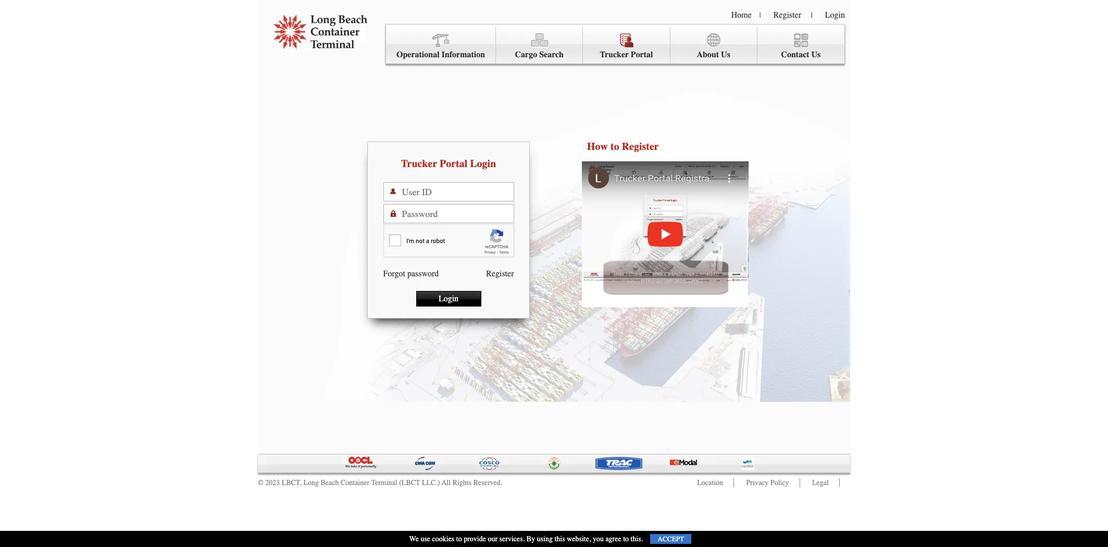 Task type: vqa. For each thing, say whether or not it's contained in the screenshot.
Policy
yes



Task type: locate. For each thing, give the bounding box(es) containing it.
| left login link
[[811, 11, 813, 20]]

|
[[760, 11, 761, 20], [811, 11, 813, 20]]

1 horizontal spatial trucker
[[600, 50, 629, 59]]

login
[[825, 10, 845, 20], [470, 158, 496, 170], [439, 294, 459, 304]]

contact
[[781, 50, 810, 59]]

rights
[[453, 479, 472, 488]]

trucker
[[600, 50, 629, 59], [401, 158, 437, 170]]

contact us link
[[758, 27, 845, 64]]

portal for trucker portal login
[[440, 158, 468, 170]]

password
[[407, 269, 439, 279]]

contact us
[[781, 50, 821, 59]]

1 vertical spatial portal
[[440, 158, 468, 170]]

all
[[442, 479, 451, 488]]

beach
[[321, 479, 339, 488]]

0 horizontal spatial trucker
[[401, 158, 437, 170]]

0 horizontal spatial login
[[439, 294, 459, 304]]

home link
[[732, 10, 752, 20]]

to right 'how'
[[611, 141, 619, 153]]

this.
[[631, 535, 643, 544]]

login up contact us link
[[825, 10, 845, 20]]

trucker portal
[[600, 50, 653, 59]]

information
[[442, 50, 485, 59]]

cargo search link
[[496, 27, 583, 64]]

us right about
[[721, 50, 731, 59]]

0 horizontal spatial portal
[[440, 158, 468, 170]]

1 horizontal spatial register
[[622, 141, 659, 153]]

0 horizontal spatial |
[[760, 11, 761, 20]]

0 vertical spatial trucker
[[600, 50, 629, 59]]

1 us from the left
[[721, 50, 731, 59]]

login inside the login "button"
[[439, 294, 459, 304]]

2 us from the left
[[812, 50, 821, 59]]

0 vertical spatial register link
[[774, 10, 801, 20]]

about us
[[697, 50, 731, 59]]

0 horizontal spatial register link
[[486, 269, 514, 279]]

location link
[[697, 479, 723, 488]]

accept
[[658, 536, 684, 544]]

about
[[697, 50, 719, 59]]

us right contact
[[812, 50, 821, 59]]

terminal
[[371, 479, 397, 488]]

0 horizontal spatial us
[[721, 50, 731, 59]]

register link
[[774, 10, 801, 20], [486, 269, 514, 279]]

1 vertical spatial login
[[470, 158, 496, 170]]

2 | from the left
[[811, 11, 813, 20]]

location
[[697, 479, 723, 488]]

0 vertical spatial login
[[825, 10, 845, 20]]

1 horizontal spatial |
[[811, 11, 813, 20]]

us for about us
[[721, 50, 731, 59]]

to
[[611, 141, 619, 153], [456, 535, 462, 544], [623, 535, 629, 544]]

to left provide
[[456, 535, 462, 544]]

cookies
[[432, 535, 455, 544]]

portal
[[631, 50, 653, 59], [440, 158, 468, 170]]

register
[[774, 10, 801, 20], [622, 141, 659, 153], [486, 269, 514, 279]]

0 vertical spatial portal
[[631, 50, 653, 59]]

we
[[409, 535, 419, 544]]

to left this.
[[623, 535, 629, 544]]

2 horizontal spatial login
[[825, 10, 845, 20]]

0 vertical spatial register
[[774, 10, 801, 20]]

login down password on the left
[[439, 294, 459, 304]]

provide
[[464, 535, 486, 544]]

0 horizontal spatial register
[[486, 269, 514, 279]]

1 horizontal spatial us
[[812, 50, 821, 59]]

menu bar
[[386, 24, 845, 64]]

llc.)
[[422, 479, 440, 488]]

privacy policy link
[[747, 479, 789, 488]]

us
[[721, 50, 731, 59], [812, 50, 821, 59]]

1 horizontal spatial to
[[611, 141, 619, 153]]

1 horizontal spatial portal
[[631, 50, 653, 59]]

legal link
[[812, 479, 829, 488]]

you
[[593, 535, 604, 544]]

operational information
[[397, 50, 485, 59]]

login link
[[825, 10, 845, 20]]

search
[[539, 50, 564, 59]]

2023
[[265, 479, 280, 488]]

| right "home"
[[760, 11, 761, 20]]

User ID text field
[[402, 183, 514, 201]]

login up the 'user id' text field
[[470, 158, 496, 170]]

1 vertical spatial trucker
[[401, 158, 437, 170]]

container
[[341, 479, 370, 488]]

2 vertical spatial login
[[439, 294, 459, 304]]

operational
[[397, 50, 440, 59]]

lbct,
[[282, 479, 302, 488]]

2 horizontal spatial register
[[774, 10, 801, 20]]

0 horizontal spatial to
[[456, 535, 462, 544]]

portal inside menu bar
[[631, 50, 653, 59]]



Task type: describe. For each thing, give the bounding box(es) containing it.
website,
[[567, 535, 591, 544]]

reserved.
[[474, 479, 503, 488]]

forgot password
[[383, 269, 439, 279]]

(lbct
[[399, 479, 420, 488]]

agree
[[606, 535, 622, 544]]

cargo
[[515, 50, 537, 59]]

1 vertical spatial register link
[[486, 269, 514, 279]]

operational information link
[[386, 27, 496, 64]]

1 | from the left
[[760, 11, 761, 20]]

long
[[303, 479, 319, 488]]

about us link
[[670, 27, 758, 64]]

how to register
[[587, 141, 659, 153]]

policy
[[771, 479, 789, 488]]

trucker for trucker portal login
[[401, 158, 437, 170]]

privacy
[[747, 479, 769, 488]]

home
[[732, 10, 752, 20]]

privacy policy
[[747, 479, 789, 488]]

2 vertical spatial register
[[486, 269, 514, 279]]

2 horizontal spatial to
[[623, 535, 629, 544]]

trucker portal login
[[401, 158, 496, 170]]

using
[[537, 535, 553, 544]]

1 horizontal spatial login
[[470, 158, 496, 170]]

this
[[555, 535, 565, 544]]

by
[[527, 535, 535, 544]]

menu bar containing operational information
[[386, 24, 845, 64]]

we use cookies to provide our services. by using this website, you agree to this.
[[409, 535, 643, 544]]

login for the login "button"
[[439, 294, 459, 304]]

1 horizontal spatial register link
[[774, 10, 801, 20]]

cargo search
[[515, 50, 564, 59]]

portal for trucker portal
[[631, 50, 653, 59]]

us for contact us
[[812, 50, 821, 59]]

trucker for trucker portal
[[600, 50, 629, 59]]

forgot
[[383, 269, 405, 279]]

1 vertical spatial register
[[622, 141, 659, 153]]

use
[[421, 535, 430, 544]]

login for login link
[[825, 10, 845, 20]]

how
[[587, 141, 608, 153]]

legal
[[812, 479, 829, 488]]

accept button
[[651, 535, 692, 545]]

our
[[488, 535, 498, 544]]

© 2023 lbct, long beach container terminal (lbct llc.) all rights reserved.
[[258, 479, 503, 488]]

forgot password link
[[383, 269, 439, 279]]

login button
[[416, 291, 481, 307]]

Password password field
[[402, 205, 514, 223]]

trucker portal link
[[583, 27, 670, 64]]

services.
[[500, 535, 525, 544]]

©
[[258, 479, 263, 488]]



